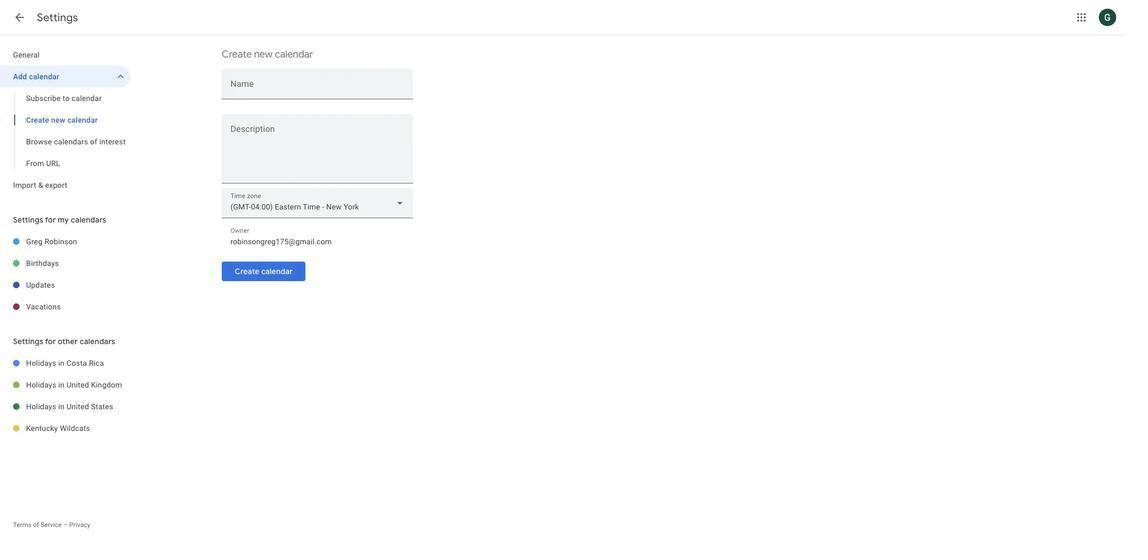 Task type: describe. For each thing, give the bounding box(es) containing it.
settings heading
[[37, 11, 78, 24]]

browse calendars of interest
[[26, 138, 126, 146]]

birthdays tree item
[[0, 253, 130, 275]]

holidays for holidays in united kingdom
[[26, 381, 56, 390]]

holidays in costa rica link
[[26, 353, 130, 375]]

terms of service link
[[13, 522, 62, 529]]

add calendar tree item
[[0, 66, 130, 88]]

settings for my calendars
[[13, 215, 106, 225]]

general
[[13, 51, 40, 59]]

holidays in united states link
[[26, 396, 130, 418]]

create inside tree
[[26, 116, 49, 124]]

privacy link
[[69, 522, 90, 529]]

tree containing general
[[0, 44, 130, 196]]

for for my
[[45, 215, 56, 225]]

kingdom
[[91, 381, 122, 390]]

updates link
[[26, 275, 130, 296]]

in for rica
[[58, 359, 65, 368]]

birthdays link
[[26, 253, 130, 275]]

rica
[[89, 359, 104, 368]]

1 horizontal spatial create new calendar
[[222, 48, 313, 61]]

0 vertical spatial new
[[254, 48, 273, 61]]

calendar inside add calendar tree item
[[29, 72, 59, 81]]

kentucky wildcats link
[[26, 418, 130, 440]]

create new calendar inside group
[[26, 116, 98, 124]]

url
[[46, 159, 60, 168]]

calendars for my
[[71, 215, 106, 225]]

birthdays
[[26, 259, 59, 268]]

terms
[[13, 522, 31, 529]]

holidays in costa rica
[[26, 359, 104, 368]]

new inside tree
[[51, 116, 65, 124]]

service
[[41, 522, 62, 529]]

updates tree item
[[0, 275, 130, 296]]

settings for settings for my calendars
[[13, 215, 43, 225]]

1 vertical spatial of
[[33, 522, 39, 529]]

settings for settings for other calendars
[[13, 337, 43, 347]]

holidays in costa rica tree item
[[0, 353, 130, 375]]

settings for other calendars tree
[[0, 353, 130, 440]]

of inside tree
[[90, 138, 97, 146]]

vacations link
[[26, 296, 130, 318]]

calendars inside group
[[54, 138, 88, 146]]

united for states
[[67, 403, 89, 412]]

in for kingdom
[[58, 381, 65, 390]]



Task type: locate. For each thing, give the bounding box(es) containing it.
holidays for holidays in costa rica
[[26, 359, 56, 368]]

import & export
[[13, 181, 67, 190]]

robinson
[[45, 238, 77, 246]]

0 vertical spatial in
[[58, 359, 65, 368]]

2 united from the top
[[67, 403, 89, 412]]

holidays up kentucky
[[26, 403, 56, 412]]

0 vertical spatial for
[[45, 215, 56, 225]]

from url
[[26, 159, 60, 168]]

united for kingdom
[[67, 381, 89, 390]]

settings right go back icon
[[37, 11, 78, 24]]

0 horizontal spatial create new calendar
[[26, 116, 98, 124]]

kentucky wildcats tree item
[[0, 418, 130, 440]]

in up kentucky wildcats
[[58, 403, 65, 412]]

united down holidays in united kingdom link at the bottom left
[[67, 403, 89, 412]]

holidays
[[26, 359, 56, 368], [26, 381, 56, 390], [26, 403, 56, 412]]

1 horizontal spatial new
[[254, 48, 273, 61]]

vacations tree item
[[0, 296, 130, 318]]

calendars right my
[[71, 215, 106, 225]]

tree
[[0, 44, 130, 196]]

of right terms
[[33, 522, 39, 529]]

holidays down the holidays in costa rica
[[26, 381, 56, 390]]

0 vertical spatial create new calendar
[[222, 48, 313, 61]]

1 vertical spatial united
[[67, 403, 89, 412]]

from
[[26, 159, 44, 168]]

of left interest
[[90, 138, 97, 146]]

0 vertical spatial united
[[67, 381, 89, 390]]

&
[[38, 181, 43, 190]]

create calendar
[[235, 267, 293, 277]]

settings
[[37, 11, 78, 24], [13, 215, 43, 225], [13, 337, 43, 347]]

export
[[45, 181, 67, 190]]

settings for other calendars
[[13, 337, 115, 347]]

settings up 'greg'
[[13, 215, 43, 225]]

costa
[[67, 359, 87, 368]]

add calendar
[[13, 72, 59, 81]]

1 vertical spatial new
[[51, 116, 65, 124]]

holidays in united kingdom tree item
[[0, 375, 130, 396]]

0 vertical spatial of
[[90, 138, 97, 146]]

create calendar button
[[222, 259, 306, 285]]

0 vertical spatial calendars
[[54, 138, 88, 146]]

2 vertical spatial in
[[58, 403, 65, 412]]

–
[[63, 522, 68, 529]]

1 vertical spatial calendars
[[71, 215, 106, 225]]

calendar inside create calendar button
[[261, 267, 293, 277]]

1 in from the top
[[58, 359, 65, 368]]

create
[[222, 48, 252, 61], [26, 116, 49, 124], [235, 267, 259, 277]]

holidays in united kingdom
[[26, 381, 122, 390]]

1 vertical spatial in
[[58, 381, 65, 390]]

calendars up url
[[54, 138, 88, 146]]

to
[[63, 94, 70, 103]]

my
[[58, 215, 69, 225]]

group containing subscribe to calendar
[[0, 88, 130, 175]]

2 vertical spatial create
[[235, 267, 259, 277]]

1 vertical spatial create new calendar
[[26, 116, 98, 124]]

holidays down settings for other calendars
[[26, 359, 56, 368]]

1 vertical spatial create
[[26, 116, 49, 124]]

united
[[67, 381, 89, 390], [67, 403, 89, 412]]

of
[[90, 138, 97, 146], [33, 522, 39, 529]]

new
[[254, 48, 273, 61], [51, 116, 65, 124]]

terms of service – privacy
[[13, 522, 90, 529]]

1 united from the top
[[67, 381, 89, 390]]

states
[[91, 403, 113, 412]]

0 vertical spatial holidays
[[26, 359, 56, 368]]

0 vertical spatial create
[[222, 48, 252, 61]]

for
[[45, 215, 56, 225], [45, 337, 56, 347]]

1 vertical spatial settings
[[13, 215, 43, 225]]

subscribe to calendar
[[26, 94, 102, 103]]

calendars
[[54, 138, 88, 146], [71, 215, 106, 225], [80, 337, 115, 347]]

updates
[[26, 281, 55, 290]]

in
[[58, 359, 65, 368], [58, 381, 65, 390], [58, 403, 65, 412]]

None text field
[[230, 80, 404, 96], [222, 127, 413, 179], [230, 234, 404, 250], [230, 80, 404, 96], [222, 127, 413, 179], [230, 234, 404, 250]]

0 horizontal spatial of
[[33, 522, 39, 529]]

other
[[58, 337, 78, 347]]

1 holidays from the top
[[26, 359, 56, 368]]

greg
[[26, 238, 43, 246]]

kentucky wildcats
[[26, 425, 90, 433]]

holidays for holidays in united states
[[26, 403, 56, 412]]

greg robinson tree item
[[0, 231, 130, 253]]

interest
[[99, 138, 126, 146]]

add
[[13, 72, 27, 81]]

None field
[[222, 188, 413, 219]]

3 in from the top
[[58, 403, 65, 412]]

go back image
[[13, 11, 26, 24]]

settings for my calendars tree
[[0, 231, 130, 318]]

calendars for other
[[80, 337, 115, 347]]

group
[[0, 88, 130, 175]]

0 vertical spatial settings
[[37, 11, 78, 24]]

1 vertical spatial for
[[45, 337, 56, 347]]

for left my
[[45, 215, 56, 225]]

greg robinson
[[26, 238, 77, 246]]

2 holidays from the top
[[26, 381, 56, 390]]

create new calendar
[[222, 48, 313, 61], [26, 116, 98, 124]]

3 holidays from the top
[[26, 403, 56, 412]]

0 horizontal spatial new
[[51, 116, 65, 124]]

2 vertical spatial holidays
[[26, 403, 56, 412]]

privacy
[[69, 522, 90, 529]]

in left costa
[[58, 359, 65, 368]]

vacations
[[26, 303, 61, 312]]

create inside create calendar button
[[235, 267, 259, 277]]

holidays inside 'link'
[[26, 403, 56, 412]]

calendars up rica
[[80, 337, 115, 347]]

for left other
[[45, 337, 56, 347]]

1 for from the top
[[45, 215, 56, 225]]

in inside 'link'
[[58, 403, 65, 412]]

2 vertical spatial settings
[[13, 337, 43, 347]]

united inside 'link'
[[67, 403, 89, 412]]

in down the holidays in costa rica
[[58, 381, 65, 390]]

kentucky
[[26, 425, 58, 433]]

in for states
[[58, 403, 65, 412]]

import
[[13, 181, 36, 190]]

subscribe
[[26, 94, 61, 103]]

1 vertical spatial holidays
[[26, 381, 56, 390]]

settings down vacations
[[13, 337, 43, 347]]

united down holidays in costa rica link
[[67, 381, 89, 390]]

holidays in united states
[[26, 403, 113, 412]]

holidays in united states tree item
[[0, 396, 130, 418]]

2 in from the top
[[58, 381, 65, 390]]

browse
[[26, 138, 52, 146]]

1 horizontal spatial of
[[90, 138, 97, 146]]

holidays in united kingdom link
[[26, 375, 130, 396]]

wildcats
[[60, 425, 90, 433]]

2 for from the top
[[45, 337, 56, 347]]

settings for settings
[[37, 11, 78, 24]]

2 vertical spatial calendars
[[80, 337, 115, 347]]

for for other
[[45, 337, 56, 347]]

calendar
[[275, 48, 313, 61], [29, 72, 59, 81], [72, 94, 102, 103], [67, 116, 98, 124], [261, 267, 293, 277]]



Task type: vqa. For each thing, say whether or not it's contained in the screenshot.
the left new
yes



